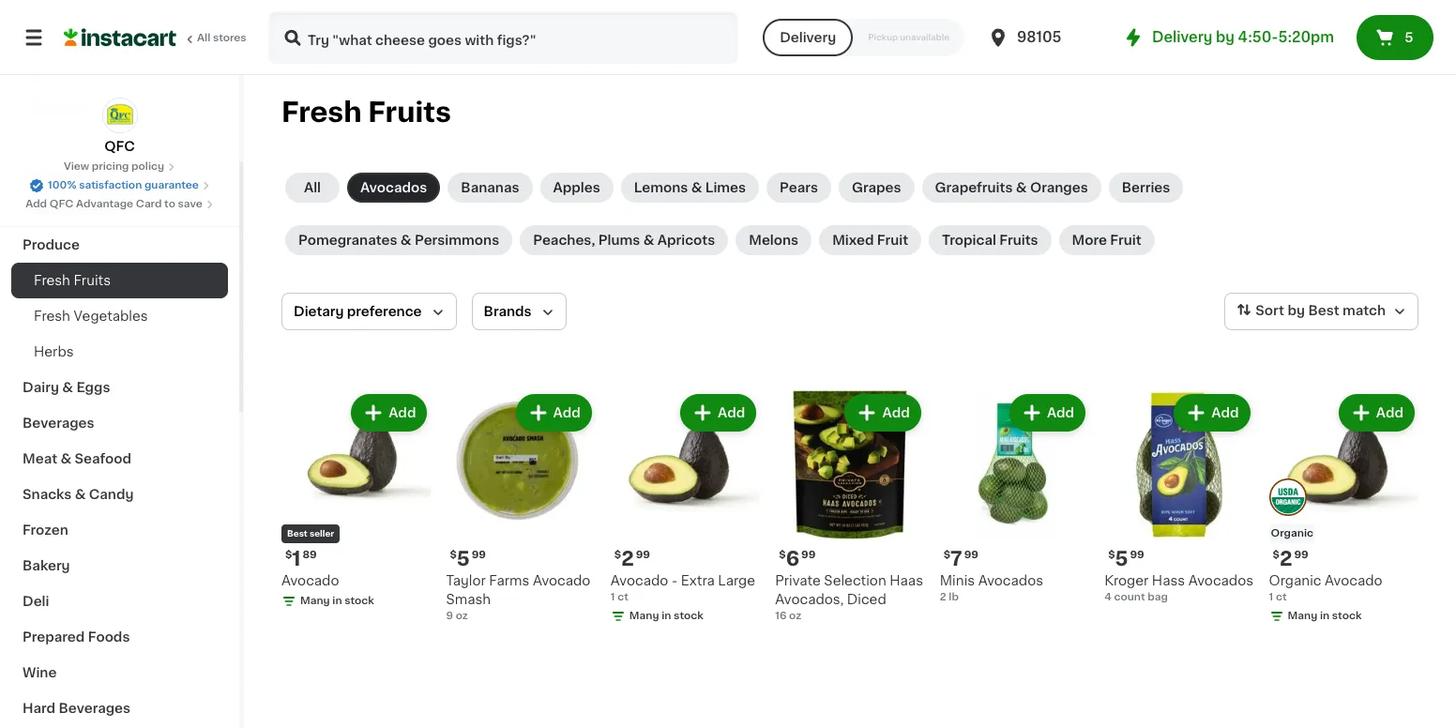 Task type: vqa. For each thing, say whether or not it's contained in the screenshot.
topmost for
no



Task type: describe. For each thing, give the bounding box(es) containing it.
buy
[[53, 63, 79, 76]]

1 horizontal spatial qfc
[[104, 140, 135, 153]]

5 inside button
[[1405, 31, 1414, 44]]

dietary
[[294, 305, 344, 318]]

all link
[[285, 173, 340, 203]]

it
[[82, 63, 92, 76]]

dairy & eggs
[[23, 381, 110, 394]]

bag
[[1148, 593, 1169, 603]]

add for minis avocados
[[1048, 406, 1075, 420]]

$ for avocado - extra large
[[615, 551, 622, 561]]

0 horizontal spatial fruits
[[74, 274, 111, 287]]

lb
[[949, 593, 959, 603]]

peaches,
[[533, 234, 596, 247]]

$ 1 89
[[285, 550, 317, 569]]

ct inside organic avocado 1 ct
[[1277, 593, 1288, 603]]

product group containing 6
[[776, 391, 925, 625]]

0 horizontal spatial many in stock
[[300, 596, 374, 607]]

pomegranates & persimmons link
[[285, 225, 513, 255]]

$ 5 99 for taylor
[[450, 550, 486, 569]]

foods
[[88, 631, 130, 644]]

add for taylor farms avocado smash
[[553, 406, 581, 420]]

1 inside avocado - extra large 1 ct
[[611, 593, 615, 603]]

0 horizontal spatial many
[[300, 596, 330, 607]]

to
[[164, 199, 175, 209]]

deli
[[23, 595, 49, 608]]

add inside add qfc advantage card to save link
[[25, 199, 47, 209]]

6 product group from the left
[[1105, 391, 1255, 606]]

kroger hass avocados 4 count bag
[[1105, 575, 1254, 603]]

selection
[[825, 575, 887, 588]]

1 avocado from the left
[[282, 575, 339, 588]]

& for persimmons
[[401, 234, 412, 247]]

tropical fruits
[[943, 234, 1039, 247]]

0 horizontal spatial qfc
[[50, 199, 74, 209]]

frozen
[[23, 524, 68, 537]]

all stores
[[197, 33, 247, 43]]

preference
[[347, 305, 422, 318]]

snacks
[[23, 488, 72, 501]]

seller
[[310, 530, 334, 538]]

apples link
[[540, 173, 614, 203]]

avocados inside kroger hass avocados 4 count bag
[[1189, 575, 1254, 588]]

99 for organic avocado
[[1295, 551, 1309, 561]]

produce
[[23, 238, 80, 252]]

add for avocado
[[389, 406, 416, 420]]

berries
[[1122, 181, 1171, 194]]

herbs
[[34, 345, 74, 359]]

$ 2 99 for organic avocado
[[1273, 550, 1309, 569]]

organic for organic avocado 1 ct
[[1270, 575, 1322, 588]]

1 horizontal spatial fruits
[[368, 99, 451, 126]]

organic for organic
[[1272, 529, 1314, 539]]

bakery
[[23, 559, 70, 573]]

dietary preference button
[[282, 293, 457, 330]]

bananas
[[461, 181, 520, 194]]

2 for organic avocado
[[1280, 550, 1293, 569]]

many in stock for organic
[[1288, 612, 1363, 622]]

farms
[[489, 575, 530, 588]]

wine link
[[11, 655, 228, 691]]

add for avocado - extra large
[[718, 406, 746, 420]]

more fruit link
[[1059, 225, 1155, 255]]

mixed fruit
[[833, 234, 909, 247]]

best match
[[1309, 304, 1387, 317]]

stock for avocado - extra large
[[674, 612, 704, 622]]

5:20pm
[[1279, 30, 1335, 44]]

bananas link
[[448, 173, 533, 203]]

berries link
[[1109, 173, 1184, 203]]

avocado - extra large 1 ct
[[611, 575, 756, 603]]

2 product group from the left
[[446, 391, 596, 625]]

bakery link
[[11, 548, 228, 584]]

4:50-
[[1239, 30, 1279, 44]]

avocado inside taylor farms avocado smash 9 oz
[[533, 575, 591, 588]]

lemons & limes link
[[621, 173, 760, 203]]

0 horizontal spatial fresh fruits
[[34, 274, 111, 287]]

buy it again link
[[11, 51, 228, 88]]

apricots
[[658, 234, 716, 247]]

persimmons
[[415, 234, 500, 247]]

99 for private selection haas avocados, diced
[[802, 550, 816, 561]]

private
[[776, 575, 821, 588]]

avocados,
[[776, 594, 844, 607]]

best for best match
[[1309, 304, 1340, 317]]

brands
[[484, 305, 532, 318]]

fresh vegetables link
[[11, 299, 228, 334]]

0 horizontal spatial avocados
[[360, 181, 427, 194]]

beverages inside beverages link
[[23, 417, 94, 430]]

2 inside the minis avocados 2 lb
[[940, 593, 947, 603]]

thanksgiving link
[[11, 192, 228, 227]]

eggs
[[76, 381, 110, 394]]

minis
[[940, 575, 975, 588]]

pricing
[[92, 161, 129, 172]]

add for private selection haas avocados, diced
[[883, 406, 910, 420]]

oz inside taylor farms avocado smash 9 oz
[[456, 612, 468, 622]]

meat & seafood link
[[11, 441, 228, 477]]

hard beverages
[[23, 702, 131, 715]]

delivery by 4:50-5:20pm
[[1153, 30, 1335, 44]]

extra
[[681, 575, 715, 588]]

100%
[[48, 180, 76, 191]]

0 vertical spatial fresh
[[282, 99, 362, 126]]

deli link
[[11, 584, 228, 620]]

view pricing policy link
[[64, 160, 176, 175]]

6
[[786, 550, 800, 569]]

& for candy
[[75, 488, 86, 501]]

Best match Sort by field
[[1225, 293, 1419, 330]]

fresh for fresh vegetables 'link'
[[34, 310, 70, 323]]

2 horizontal spatial fruits
[[1000, 234, 1039, 247]]

count
[[1115, 593, 1146, 603]]

pomegranates
[[299, 234, 398, 247]]

$ 6 99
[[779, 550, 816, 569]]

$ for taylor farms avocado smash
[[450, 550, 457, 561]]

plums
[[599, 234, 641, 247]]

taylor
[[446, 575, 486, 588]]

more
[[1073, 234, 1108, 247]]

buy it again
[[53, 63, 132, 76]]

16
[[776, 612, 787, 622]]

best for best seller
[[287, 530, 308, 538]]

peaches, plums & apricots link
[[520, 225, 729, 255]]

Search field
[[270, 13, 737, 62]]

99 for minis avocados
[[965, 551, 979, 561]]

large
[[718, 575, 756, 588]]

$ for avocado
[[285, 550, 292, 561]]

99 for avocado - extra large
[[636, 551, 651, 561]]

advantage
[[76, 199, 133, 209]]

2 for avocado - extra large
[[622, 550, 634, 569]]

snacks & candy
[[23, 488, 134, 501]]

oz inside 'private selection haas avocados, diced 16 oz'
[[790, 612, 802, 622]]

add for organic avocado
[[1377, 406, 1404, 420]]

fruit for more fruit
[[1111, 234, 1142, 247]]

hard beverages link
[[11, 691, 228, 727]]

limes
[[706, 181, 746, 194]]



Task type: locate. For each thing, give the bounding box(es) containing it.
many
[[300, 596, 330, 607], [630, 612, 659, 622], [1288, 612, 1318, 622]]

vegetables
[[74, 310, 148, 323]]

2 up organic avocado 1 ct
[[1280, 550, 1293, 569]]

candy
[[89, 488, 134, 501]]

oz right 16
[[790, 612, 802, 622]]

0 vertical spatial beverages
[[23, 417, 94, 430]]

3 avocado from the left
[[611, 575, 669, 588]]

many in stock down organic avocado 1 ct
[[1288, 612, 1363, 622]]

in down 'seller'
[[333, 596, 342, 607]]

& for eggs
[[62, 381, 73, 394]]

many in stock for avocado
[[630, 612, 704, 622]]

0 horizontal spatial ct
[[618, 593, 629, 603]]

organic inside organic avocado 1 ct
[[1270, 575, 1322, 588]]

0 vertical spatial best
[[1309, 304, 1340, 317]]

brands button
[[472, 293, 567, 330]]

5 product group from the left
[[940, 391, 1090, 606]]

best left 'seller'
[[287, 530, 308, 538]]

1 vertical spatial fresh
[[34, 274, 70, 287]]

view
[[64, 161, 89, 172]]

all
[[197, 33, 211, 43], [304, 181, 321, 194]]

stock for organic avocado
[[1333, 612, 1363, 622]]

fresh up all "link" on the top of page
[[282, 99, 362, 126]]

1 $ from the left
[[285, 550, 292, 561]]

99 up taylor
[[472, 550, 486, 561]]

fresh down produce
[[34, 274, 70, 287]]

& for oranges
[[1017, 181, 1027, 194]]

2 horizontal spatial in
[[1321, 612, 1330, 622]]

grapes
[[852, 181, 902, 194]]

all inside "link"
[[304, 181, 321, 194]]

produce link
[[11, 227, 228, 263]]

more fruit
[[1073, 234, 1142, 247]]

many down avocado - extra large 1 ct on the bottom of the page
[[630, 612, 659, 622]]

oz
[[456, 612, 468, 622], [790, 612, 802, 622]]

99 up avocado - extra large 1 ct on the bottom of the page
[[636, 551, 651, 561]]

5 for kroger hass avocados
[[1116, 550, 1129, 569]]

4 avocado from the left
[[1326, 575, 1383, 588]]

2 vertical spatial fruits
[[74, 274, 111, 287]]

1 $ 5 99 from the left
[[450, 550, 486, 569]]

best seller
[[287, 530, 334, 538]]

2 up avocado - extra large 1 ct on the bottom of the page
[[622, 550, 634, 569]]

view pricing policy
[[64, 161, 164, 172]]

$
[[285, 550, 292, 561], [450, 550, 457, 561], [779, 550, 786, 561], [1109, 550, 1116, 561], [615, 551, 622, 561], [944, 551, 951, 561], [1273, 551, 1280, 561]]

ct
[[618, 593, 629, 603], [1277, 593, 1288, 603]]

4 99 from the left
[[636, 551, 651, 561]]

3 99 from the left
[[1131, 550, 1145, 561]]

qfc down 100%
[[50, 199, 74, 209]]

prepared foods link
[[11, 620, 228, 655]]

in down organic avocado 1 ct
[[1321, 612, 1330, 622]]

1 horizontal spatial in
[[662, 612, 672, 622]]

lemons & limes
[[634, 181, 746, 194]]

1 horizontal spatial avocados
[[979, 575, 1044, 588]]

$ 2 99
[[615, 550, 651, 569], [1273, 550, 1309, 569]]

many in stock
[[300, 596, 374, 607], [630, 612, 704, 622], [1288, 612, 1363, 622]]

$ inside $ 7 99
[[944, 551, 951, 561]]

4 product group from the left
[[776, 391, 925, 625]]

all left stores
[[197, 33, 211, 43]]

fresh vegetables
[[34, 310, 148, 323]]

fresh inside 'link'
[[34, 310, 70, 323]]

7 product group from the left
[[1270, 391, 1419, 628]]

$ 5 99
[[450, 550, 486, 569], [1109, 550, 1145, 569]]

qfc logo image
[[102, 98, 138, 133]]

beverages
[[23, 417, 94, 430], [59, 702, 131, 715]]

0 horizontal spatial oz
[[456, 612, 468, 622]]

1 horizontal spatial many in stock
[[630, 612, 704, 622]]

sort by
[[1256, 304, 1306, 317]]

add button for minis avocados
[[1012, 396, 1084, 430]]

2 horizontal spatial 5
[[1405, 31, 1414, 44]]

0 horizontal spatial in
[[333, 596, 342, 607]]

100% satisfaction guarantee
[[48, 180, 199, 191]]

avocados inside the minis avocados 2 lb
[[979, 575, 1044, 588]]

1 horizontal spatial all
[[304, 181, 321, 194]]

2 vertical spatial fresh
[[34, 310, 70, 323]]

6 add button from the left
[[1177, 396, 1249, 430]]

avocados right minis
[[979, 575, 1044, 588]]

$ 5 99 up taylor
[[450, 550, 486, 569]]

$ 5 99 up kroger
[[1109, 550, 1145, 569]]

lists
[[53, 100, 85, 114]]

fresh up herbs
[[34, 310, 70, 323]]

fresh fruits
[[282, 99, 451, 126], [34, 274, 111, 287]]

qfc up the view pricing policy link
[[104, 140, 135, 153]]

3 product group from the left
[[611, 391, 761, 628]]

1 horizontal spatial oz
[[790, 612, 802, 622]]

1 vertical spatial beverages
[[59, 702, 131, 715]]

in for avocado
[[662, 612, 672, 622]]

None search field
[[268, 11, 739, 64]]

grapefruits
[[936, 181, 1013, 194]]

smash
[[446, 594, 491, 607]]

5 99 from the left
[[965, 551, 979, 561]]

5 $ from the left
[[615, 551, 622, 561]]

add button for taylor farms avocado smash
[[518, 396, 590, 430]]

tropical fruits link
[[929, 225, 1052, 255]]

guarantee
[[145, 180, 199, 191]]

99 for taylor farms avocado smash
[[472, 550, 486, 561]]

& for limes
[[692, 181, 703, 194]]

ct inside avocado - extra large 1 ct
[[618, 593, 629, 603]]

&
[[692, 181, 703, 194], [1017, 181, 1027, 194], [401, 234, 412, 247], [644, 234, 655, 247], [62, 381, 73, 394], [60, 452, 71, 466], [75, 488, 86, 501]]

2 left lb
[[940, 593, 947, 603]]

1 oz from the left
[[456, 612, 468, 622]]

add button for kroger hass avocados
[[1177, 396, 1249, 430]]

6 $ from the left
[[944, 551, 951, 561]]

grapefruits & oranges
[[936, 181, 1089, 194]]

fruits
[[368, 99, 451, 126], [1000, 234, 1039, 247], [74, 274, 111, 287]]

99 inside "$ 6 99"
[[802, 550, 816, 561]]

0 vertical spatial fruits
[[368, 99, 451, 126]]

0 horizontal spatial delivery
[[780, 31, 837, 44]]

1 fruit from the left
[[878, 234, 909, 247]]

many down $ 1 89
[[300, 596, 330, 607]]

$ up kroger
[[1109, 550, 1116, 561]]

lists link
[[11, 88, 228, 126]]

add button for avocado
[[353, 396, 426, 430]]

fruit right mixed
[[878, 234, 909, 247]]

best left the match
[[1309, 304, 1340, 317]]

2 99 from the left
[[802, 550, 816, 561]]

oz right 9 on the bottom left of page
[[456, 612, 468, 622]]

fruits up avocados link
[[368, 99, 451, 126]]

avocados link
[[347, 173, 441, 203]]

2 oz from the left
[[790, 612, 802, 622]]

99 for kroger hass avocados
[[1131, 550, 1145, 561]]

fresh fruits up avocados link
[[282, 99, 451, 126]]

avocado inside organic avocado 1 ct
[[1326, 575, 1383, 588]]

delivery inside button
[[780, 31, 837, 44]]

many for organic
[[1288, 612, 1318, 622]]

by left 4:50-
[[1217, 30, 1235, 44]]

fruits right tropical
[[1000, 234, 1039, 247]]

beverages down the wine link
[[59, 702, 131, 715]]

product group
[[282, 391, 431, 613], [446, 391, 596, 625], [611, 391, 761, 628], [776, 391, 925, 625], [940, 391, 1090, 606], [1105, 391, 1255, 606], [1270, 391, 1419, 628]]

by for sort
[[1288, 304, 1306, 317]]

99 right 7
[[965, 551, 979, 561]]

2 horizontal spatial 1
[[1270, 593, 1274, 603]]

0 horizontal spatial by
[[1217, 30, 1235, 44]]

many in stock down avocado - extra large 1 ct on the bottom of the page
[[630, 612, 704, 622]]

1 horizontal spatial fruit
[[1111, 234, 1142, 247]]

1 vertical spatial best
[[287, 530, 308, 538]]

0 horizontal spatial fruit
[[878, 234, 909, 247]]

0 horizontal spatial $ 2 99
[[615, 550, 651, 569]]

best inside field
[[1309, 304, 1340, 317]]

4 add button from the left
[[847, 396, 920, 430]]

1 horizontal spatial by
[[1288, 304, 1306, 317]]

meat
[[23, 452, 57, 466]]

add button for organic avocado
[[1341, 396, 1414, 430]]

instacart logo image
[[64, 26, 176, 49]]

2 ct from the left
[[1277, 593, 1288, 603]]

2 horizontal spatial 2
[[1280, 550, 1293, 569]]

fruit for mixed fruit
[[878, 234, 909, 247]]

1 $ 2 99 from the left
[[615, 550, 651, 569]]

0 horizontal spatial stock
[[345, 596, 374, 607]]

1 vertical spatial qfc
[[50, 199, 74, 209]]

0 vertical spatial organic
[[1272, 529, 1314, 539]]

mixed
[[833, 234, 874, 247]]

1 product group from the left
[[282, 391, 431, 613]]

private selection haas avocados, diced 16 oz
[[776, 575, 924, 622]]

& left candy
[[75, 488, 86, 501]]

2 $ 5 99 from the left
[[1109, 550, 1145, 569]]

1 vertical spatial organic
[[1270, 575, 1322, 588]]

avocados right hass
[[1189, 575, 1254, 588]]

1 ct from the left
[[618, 593, 629, 603]]

7 add button from the left
[[1341, 396, 1414, 430]]

& left oranges
[[1017, 181, 1027, 194]]

2 horizontal spatial stock
[[1333, 612, 1363, 622]]

sort
[[1256, 304, 1285, 317]]

$ for organic avocado
[[1273, 551, 1280, 561]]

5 button
[[1357, 15, 1434, 60]]

1 vertical spatial fruits
[[1000, 234, 1039, 247]]

by right sort on the top of the page
[[1288, 304, 1306, 317]]

2 horizontal spatial many
[[1288, 612, 1318, 622]]

$ up private
[[779, 550, 786, 561]]

again
[[95, 63, 132, 76]]

all stores link
[[64, 11, 248, 64]]

fresh fruits up fresh vegetables
[[34, 274, 111, 287]]

$ 2 99 up avocado - extra large 1 ct on the bottom of the page
[[615, 550, 651, 569]]

1 horizontal spatial 2
[[940, 593, 947, 603]]

many for avocado
[[630, 612, 659, 622]]

1 horizontal spatial $ 2 99
[[1273, 550, 1309, 569]]

3 $ from the left
[[779, 550, 786, 561]]

4 $ from the left
[[1109, 550, 1116, 561]]

0 horizontal spatial 1
[[292, 550, 301, 569]]

1 horizontal spatial best
[[1309, 304, 1340, 317]]

add button for avocado - extra large
[[683, 396, 755, 430]]

0 vertical spatial all
[[197, 33, 211, 43]]

best
[[1309, 304, 1340, 317], [287, 530, 308, 538]]

fruit right the more
[[1111, 234, 1142, 247]]

1 horizontal spatial delivery
[[1153, 30, 1213, 44]]

99 up kroger
[[1131, 550, 1145, 561]]

all for all
[[304, 181, 321, 194]]

& right meat
[[60, 452, 71, 466]]

0 horizontal spatial 5
[[457, 550, 470, 569]]

0 horizontal spatial 2
[[622, 550, 634, 569]]

beverages link
[[11, 406, 228, 441]]

99 up organic avocado 1 ct
[[1295, 551, 1309, 561]]

0 vertical spatial qfc
[[104, 140, 135, 153]]

minis avocados 2 lb
[[940, 575, 1044, 603]]

product group containing 7
[[940, 391, 1090, 606]]

pears link
[[767, 173, 832, 203]]

2 horizontal spatial avocados
[[1189, 575, 1254, 588]]

grapes link
[[839, 173, 915, 203]]

in for organic
[[1321, 612, 1330, 622]]

& right plums
[[644, 234, 655, 247]]

melons
[[749, 234, 799, 247]]

diced
[[848, 594, 887, 607]]

by inside field
[[1288, 304, 1306, 317]]

1 horizontal spatial many
[[630, 612, 659, 622]]

2 add button from the left
[[518, 396, 590, 430]]

3 add button from the left
[[683, 396, 755, 430]]

0 horizontal spatial $ 5 99
[[450, 550, 486, 569]]

dairy & eggs link
[[11, 370, 228, 406]]

delivery for delivery
[[780, 31, 837, 44]]

7 $ from the left
[[1273, 551, 1280, 561]]

haas
[[890, 575, 924, 588]]

kroger
[[1105, 575, 1149, 588]]

$ up taylor
[[450, 550, 457, 561]]

$ for private selection haas avocados, diced
[[779, 550, 786, 561]]

2 $ 2 99 from the left
[[1273, 550, 1309, 569]]

1 horizontal spatial stock
[[674, 612, 704, 622]]

many down organic avocado 1 ct
[[1288, 612, 1318, 622]]

delivery by 4:50-5:20pm link
[[1123, 26, 1335, 49]]

0 vertical spatial fresh fruits
[[282, 99, 451, 126]]

$ for minis avocados
[[944, 551, 951, 561]]

avocado inside avocado - extra large 1 ct
[[611, 575, 669, 588]]

frozen link
[[11, 513, 228, 548]]

all for all stores
[[197, 33, 211, 43]]

-
[[672, 575, 678, 588]]

item badge image
[[1270, 479, 1307, 516]]

$ for kroger hass avocados
[[1109, 550, 1116, 561]]

tropical
[[943, 234, 997, 247]]

6 99 from the left
[[1295, 551, 1309, 561]]

prepared
[[23, 631, 85, 644]]

policy
[[131, 161, 164, 172]]

99 inside $ 7 99
[[965, 551, 979, 561]]

1 horizontal spatial 5
[[1116, 550, 1129, 569]]

$ 2 99 up organic avocado 1 ct
[[1273, 550, 1309, 569]]

1 horizontal spatial fresh fruits
[[282, 99, 451, 126]]

product group containing 1
[[282, 391, 431, 613]]

dietary preference
[[294, 305, 422, 318]]

2 horizontal spatial many in stock
[[1288, 612, 1363, 622]]

add button for private selection haas avocados, diced
[[847, 396, 920, 430]]

$ down the 'item badge' image
[[1273, 551, 1280, 561]]

2 $ from the left
[[450, 550, 457, 561]]

by for delivery
[[1217, 30, 1235, 44]]

99 right 6
[[802, 550, 816, 561]]

herbs link
[[11, 334, 228, 370]]

& for seafood
[[60, 452, 71, 466]]

peaches, plums & apricots
[[533, 234, 716, 247]]

in down avocado - extra large 1 ct on the bottom of the page
[[662, 612, 672, 622]]

$ left 89
[[285, 550, 292, 561]]

& left the eggs
[[62, 381, 73, 394]]

recipes link
[[11, 156, 228, 192]]

satisfaction
[[79, 180, 142, 191]]

add for kroger hass avocados
[[1212, 406, 1240, 420]]

1 vertical spatial fresh fruits
[[34, 274, 111, 287]]

$ up avocado - extra large 1 ct on the bottom of the page
[[615, 551, 622, 561]]

$ 2 99 for avocado - extra large
[[615, 550, 651, 569]]

add
[[25, 199, 47, 209], [389, 406, 416, 420], [553, 406, 581, 420], [718, 406, 746, 420], [883, 406, 910, 420], [1048, 406, 1075, 420], [1212, 406, 1240, 420], [1377, 406, 1404, 420]]

2 avocado from the left
[[533, 575, 591, 588]]

$ 5 99 for kroger
[[1109, 550, 1145, 569]]

1 inside organic avocado 1 ct
[[1270, 593, 1274, 603]]

fresh for fresh fruits link on the top left of page
[[34, 274, 70, 287]]

1 99 from the left
[[472, 550, 486, 561]]

beverages inside hard beverages link
[[59, 702, 131, 715]]

fruits up fresh vegetables
[[74, 274, 111, 287]]

2 fruit from the left
[[1111, 234, 1142, 247]]

service type group
[[763, 19, 965, 56]]

wine
[[23, 667, 57, 680]]

many in stock down 89
[[300, 596, 374, 607]]

apples
[[553, 181, 600, 194]]

melons link
[[736, 225, 812, 255]]

$ inside "$ 6 99"
[[779, 550, 786, 561]]

all up pomegranates at the left
[[304, 181, 321, 194]]

0 vertical spatial by
[[1217, 30, 1235, 44]]

& left persimmons
[[401, 234, 412, 247]]

seafood
[[75, 452, 131, 466]]

100% satisfaction guarantee button
[[29, 175, 210, 193]]

taylor farms avocado smash 9 oz
[[446, 575, 591, 622]]

grapefruits & oranges link
[[922, 173, 1102, 203]]

beverages down dairy & eggs
[[23, 417, 94, 430]]

stock
[[345, 596, 374, 607], [674, 612, 704, 622], [1333, 612, 1363, 622]]

5 for taylor farms avocado smash
[[457, 550, 470, 569]]

snacks & candy link
[[11, 477, 228, 513]]

organic avocado 1 ct
[[1270, 575, 1383, 603]]

$ up minis
[[944, 551, 951, 561]]

1 vertical spatial by
[[1288, 304, 1306, 317]]

5 add button from the left
[[1012, 396, 1084, 430]]

0 horizontal spatial all
[[197, 33, 211, 43]]

1 vertical spatial all
[[304, 181, 321, 194]]

1 horizontal spatial 1
[[611, 593, 615, 603]]

1 add button from the left
[[353, 396, 426, 430]]

delivery for delivery by 4:50-5:20pm
[[1153, 30, 1213, 44]]

qfc
[[104, 140, 135, 153], [50, 199, 74, 209]]

avocados up pomegranates & persimmons
[[360, 181, 427, 194]]

$ inside $ 1 89
[[285, 550, 292, 561]]

1 horizontal spatial $ 5 99
[[1109, 550, 1145, 569]]

& left limes
[[692, 181, 703, 194]]

1 horizontal spatial ct
[[1277, 593, 1288, 603]]

0 horizontal spatial best
[[287, 530, 308, 538]]



